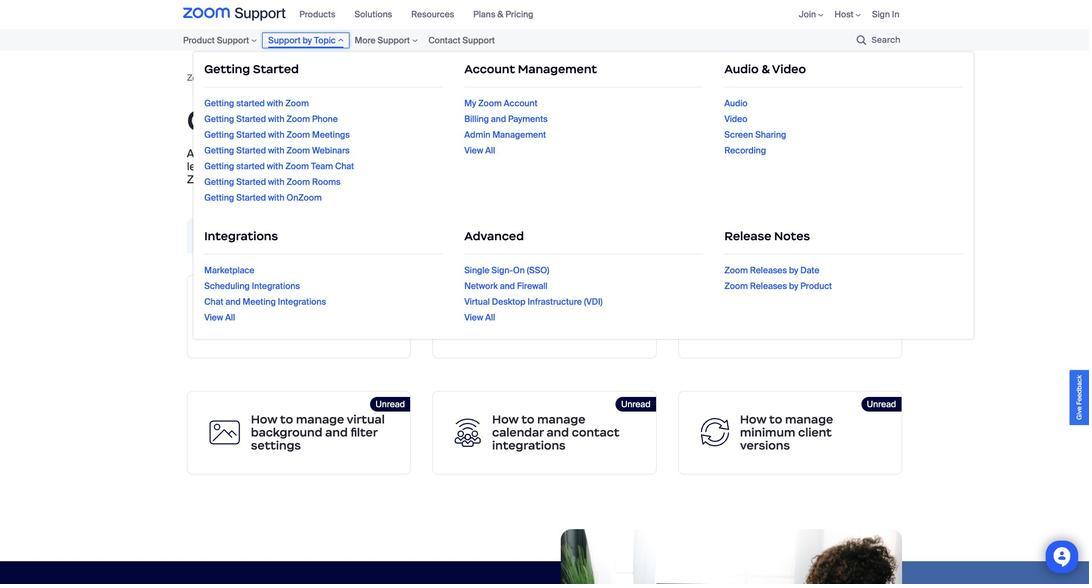 Task type: describe. For each thing, give the bounding box(es) containing it.
1 horizontal spatial a
[[701, 172, 707, 186]]

settings,
[[335, 172, 378, 186]]

by left date
[[790, 265, 799, 276]]

enforcing
[[651, 172, 698, 186]]

account management
[[465, 62, 598, 76]]

support for more support
[[378, 34, 410, 46]]

search button
[[842, 29, 907, 51]]

product inside the 'zoom releases by date zoom releases by product'
[[801, 280, 833, 292]]

settings inside how to enforce meeting security settings
[[247, 322, 297, 337]]

settings inside how to manage virtual background and filter settings
[[251, 438, 301, 453]]

chat,
[[602, 172, 627, 186]]

& for video
[[762, 62, 770, 76]]

background
[[251, 425, 323, 440]]

calendar
[[493, 425, 544, 440]]

onzoom
[[287, 192, 322, 203]]

managing
[[283, 172, 332, 186]]

view inside my zoom account billing and payments admin management view all
[[465, 145, 484, 156]]

product support link
[[183, 33, 262, 47]]

by left topic
[[303, 34, 312, 46]]

level.
[[784, 146, 810, 160]]

notes
[[775, 229, 811, 243]]

started inside account owners and admins with the privilege to edit account settings can control settings for their users at the account level. use this guide to learn how to choose the default setting by enabling or disabling a toggle, and enforce the setting by locking it from other users. get started with zoom meetings by managing settings, including authentication profiles, in-meeting chat, and enforcing a minimum client version.
[[836, 159, 871, 173]]

account inside my zoom account billing and payments admin management view all
[[504, 98, 538, 109]]

all inside single sign-on (sso) network and firewall virtual desktop infrastructure (vdi) view all
[[486, 312, 496, 323]]

use
[[812, 146, 832, 160]]

meeting inside how to manage in- meeting chat settings
[[497, 315, 547, 330]]

view all link for marketplace scheduling integrations chat and meeting integrations view all
[[204, 312, 443, 323]]

to inside how to manage calendar and contact integrations
[[522, 412, 535, 427]]

how
[[215, 159, 235, 173]]

2 setting from the left
[[629, 159, 664, 173]]

video inside audio video screen sharing recording
[[725, 113, 748, 125]]

getting started with zoom team chat link
[[204, 161, 443, 172]]

plans
[[474, 9, 496, 20]]

release notes
[[725, 229, 811, 243]]

in- inside how to manage in- meeting chat settings
[[593, 302, 610, 317]]

choose
[[250, 159, 287, 173]]

zoom releases by date zoom releases by product
[[725, 265, 833, 292]]

by left enabling
[[382, 159, 394, 173]]

virtual desktop infrastructure (vdi) link
[[465, 296, 703, 307]]

on
[[513, 265, 525, 276]]

toggle,
[[511, 159, 546, 173]]

enforce inside how to enforce meeting security settings
[[292, 296, 338, 311]]

client inside the how to manage minimum client versions
[[799, 425, 833, 440]]

support for contact support
[[463, 34, 495, 46]]

minimum inside account owners and admins with the privilege to edit account settings can control settings for their users at the account level. use this guide to learn how to choose the default setting by enabling or disabling a toggle, and enforce the setting by locking it from other users. get started with zoom meetings by managing settings, including authentication profiles, in-meeting chat, and enforcing a minimum client version.
[[709, 172, 756, 186]]

products
[[300, 9, 336, 20]]

zoom releases by product link
[[725, 280, 964, 292]]

1 vertical spatial getting started with zoom link
[[204, 98, 443, 109]]

how to enforce meeting security settings
[[247, 296, 349, 337]]

minimum inside the how to manage minimum client versions
[[741, 425, 796, 440]]

sharing
[[756, 129, 787, 140]]

support for product support
[[217, 34, 249, 46]]

meetings inside getting started with zoom getting started with zoom phone getting started with zoom meetings getting started with zoom webinars getting started with zoom team chat getting started with zoom rooms getting started with onzoom
[[312, 129, 350, 140]]

chat and meeting integrations link
[[204, 296, 443, 307]]

zoom inside my zoom account billing and payments admin management view all
[[479, 98, 502, 109]]

contact support link
[[423, 33, 501, 47]]

sign in link
[[873, 9, 900, 20]]

solutions link
[[355, 9, 401, 20]]

manage for meeting
[[542, 302, 590, 317]]

audio for audio video screen sharing recording
[[725, 98, 748, 109]]

profiles,
[[503, 172, 542, 186]]

their
[[655, 146, 677, 160]]

getting started with zoom
[[260, 72, 365, 84]]

to inside how to manage in- meeting chat settings
[[526, 302, 539, 317]]

more
[[355, 34, 376, 46]]

getting started
[[204, 62, 299, 76]]

to inside the how to manage minimum client versions
[[770, 412, 783, 427]]

admin button
[[447, 218, 529, 253]]

how for how to enforce meeting security settings
[[247, 296, 273, 311]]

getting started with onzoom link
[[204, 192, 443, 203]]

search
[[872, 35, 901, 45]]

account for owners
[[187, 146, 229, 160]]

getting started with zoom meetings
[[187, 103, 713, 138]]

privilege
[[373, 146, 415, 160]]

sign
[[873, 9, 891, 20]]

enabling
[[397, 159, 440, 173]]

chat inside getting started with zoom getting started with zoom phone getting started with zoom meetings getting started with zoom webinars getting started with zoom team chat getting started with zoom rooms getting started with onzoom
[[335, 161, 354, 172]]

in- inside account owners and admins with the privilege to edit account settings can control settings for their users at the account level. use this guide to learn how to choose the default setting by enabling or disabling a toggle, and enforce the setting by locking it from other users. get started with zoom meetings by managing settings, including authentication profiles, in-meeting chat, and enforcing a minimum client version.
[[545, 172, 558, 186]]

release
[[725, 229, 772, 243]]

edit
[[430, 146, 449, 160]]

all inside marketplace scheduling integrations chat and meeting integrations view all
[[225, 312, 235, 323]]

how to manage calendar and contact integrations
[[493, 412, 620, 453]]

recording
[[725, 145, 767, 156]]

zoom releases by date link
[[725, 265, 964, 276]]

and inside marketplace scheduling integrations chat and meeting integrations view all
[[226, 296, 241, 307]]

2 vertical spatial integrations
[[278, 296, 326, 307]]

meetings inside account owners and admins with the privilege to edit account settings can control settings for their users at the account level. use this guide to learn how to choose the default setting by enabling or disabling a toggle, and enforce the setting by locking it from other users. get started with zoom meetings by managing settings, including authentication profiles, in-meeting chat, and enforcing a minimum client version.
[[219, 172, 266, 186]]

(vdi)
[[585, 296, 603, 307]]

can
[[538, 146, 556, 160]]

and right owners
[[270, 146, 289, 160]]

and inside single sign-on (sso) network and firewall virtual desktop infrastructure (vdi) view all
[[500, 280, 515, 292]]

by left 'managing' on the left
[[269, 172, 280, 186]]

how for how to manage virtual background and filter settings
[[251, 412, 278, 427]]

my zoom account billing and payments admin management view all
[[465, 98, 548, 156]]

1 setting from the left
[[345, 159, 380, 173]]

contact
[[572, 425, 620, 440]]

more support link
[[349, 33, 423, 47]]

management inside my zoom account billing and payments admin management view all
[[493, 129, 546, 140]]

menu bar containing join
[[783, 0, 907, 29]]

versions
[[741, 438, 791, 453]]

& for pricing
[[498, 9, 504, 20]]

it
[[719, 159, 725, 173]]

product support
[[183, 34, 249, 46]]

how to manage minimum client versions
[[741, 412, 834, 453]]

billing and payments link
[[465, 113, 703, 125]]

zoom support link
[[187, 72, 245, 84]]

and right chat,
[[629, 172, 648, 186]]

support by topic
[[268, 34, 336, 46]]

advanced
[[465, 229, 524, 243]]

recording link
[[725, 145, 964, 156]]

by down notes
[[790, 280, 799, 292]]

chat inside marketplace scheduling integrations chat and meeting integrations view all
[[204, 296, 224, 307]]

disabling
[[455, 159, 500, 173]]

audio for audio & video
[[725, 62, 759, 76]]

firewall
[[517, 280, 548, 292]]

the right at
[[722, 146, 739, 160]]

rooms
[[312, 176, 341, 188]]

including
[[380, 172, 426, 186]]

view inside marketplace scheduling integrations chat and meeting integrations view all
[[204, 312, 223, 323]]

admin management link
[[465, 129, 703, 140]]

get
[[815, 159, 833, 173]]

1 account from the left
[[452, 146, 492, 160]]

1 releases from the top
[[751, 265, 788, 276]]

resources
[[412, 9, 455, 20]]

getting started with zoom link inside main content
[[260, 72, 365, 84]]

getting started with zoom meetings main content
[[0, 51, 1090, 584]]



Task type: vqa. For each thing, say whether or not it's contained in the screenshot.
View All link
yes



Task type: locate. For each thing, give the bounding box(es) containing it.
zoom support image
[[183, 8, 286, 22]]

products link
[[300, 9, 344, 20]]

1 vertical spatial product
[[801, 280, 833, 292]]

0 horizontal spatial meeting
[[247, 309, 297, 324]]

1 vertical spatial releases
[[751, 280, 788, 292]]

by left users
[[666, 159, 678, 173]]

sign in
[[873, 9, 900, 20]]

1 horizontal spatial account
[[741, 146, 782, 160]]

0 vertical spatial product
[[183, 34, 215, 46]]

0 horizontal spatial client
[[758, 172, 786, 186]]

support inside product support link
[[217, 34, 249, 46]]

virtual
[[347, 412, 385, 427]]

1 horizontal spatial setting
[[629, 159, 664, 173]]

management up my zoom account link on the top of the page
[[518, 62, 598, 76]]

menu bar
[[294, 0, 547, 29], [783, 0, 907, 29], [183, 29, 974, 339], [194, 52, 974, 339]]

account inside account owners and admins with the privilege to edit account settings can control settings for their users at the account level. use this guide to learn how to choose the default setting by enabling or disabling a toggle, and enforce the setting by locking it from other users. get started with zoom meetings by managing settings, including authentication profiles, in-meeting chat, and enforcing a minimum client version.
[[187, 146, 229, 160]]

search image
[[857, 35, 867, 45], [857, 35, 867, 45]]

0 horizontal spatial product
[[183, 34, 215, 46]]

my zoom account link
[[465, 98, 703, 109]]

manage for and
[[538, 412, 586, 427]]

account down "sharing"
[[741, 146, 782, 160]]

join
[[800, 9, 817, 20]]

to inside how to enforce meeting security settings
[[276, 296, 289, 311]]

view down virtual
[[465, 312, 484, 323]]

releases
[[751, 265, 788, 276], [751, 280, 788, 292]]

account up payments
[[504, 98, 538, 109]]

plans & pricing
[[474, 9, 534, 20]]

management down payments
[[493, 129, 546, 140]]

and up desktop on the left bottom of the page
[[500, 280, 515, 292]]

view all link down chat and meeting integrations link
[[204, 312, 443, 323]]

view all link for my zoom account billing and payments admin management view all
[[465, 145, 703, 156]]

meetings up webinars
[[312, 129, 350, 140]]

0 vertical spatial account
[[465, 62, 515, 76]]

users.
[[782, 159, 812, 173]]

0 vertical spatial video
[[773, 62, 807, 76]]

0 vertical spatial audio
[[725, 62, 759, 76]]

1 vertical spatial admin
[[469, 228, 507, 243]]

started down support by topic link
[[292, 72, 320, 84]]

the left for
[[610, 159, 627, 173]]

at
[[710, 146, 720, 160]]

screen sharing link
[[725, 129, 964, 140]]

meetings up for
[[579, 103, 713, 138]]

manage for background
[[296, 412, 344, 427]]

getting started with zoom link up getting started with zoom phone link on the left top
[[204, 98, 443, 109]]

manage
[[542, 302, 590, 317], [296, 412, 344, 427], [538, 412, 586, 427], [786, 412, 834, 427]]

admin inside admin button
[[469, 228, 507, 243]]

product down date
[[801, 280, 833, 292]]

manage inside how to manage in- meeting chat settings
[[542, 302, 590, 317]]

view all link down admin management link at top
[[465, 145, 703, 156]]

to inside how to manage virtual background and filter settings
[[280, 412, 293, 427]]

enforce inside account owners and admins with the privilege to edit account settings can control settings for their users at the account level. use this guide to learn how to choose the default setting by enabling or disabling a toggle, and enforce the setting by locking it from other users. get started with zoom meetings by managing settings, including authentication profiles, in-meeting chat, and enforcing a minimum client version.
[[570, 159, 608, 173]]

started
[[253, 62, 299, 76], [304, 103, 414, 138], [236, 113, 266, 125], [236, 129, 266, 140], [236, 145, 266, 156], [236, 176, 266, 188], [236, 192, 266, 203]]

how for how to manage minimum client versions
[[741, 412, 767, 427]]

0 vertical spatial enforce
[[570, 159, 608, 173]]

meetings down owners
[[219, 172, 266, 186]]

audio inside audio video screen sharing recording
[[725, 98, 748, 109]]

support left chevron right icon
[[213, 72, 245, 84]]

virtual
[[465, 296, 490, 307]]

sign-
[[492, 265, 513, 276]]

how for how to manage in- meeting chat settings
[[497, 302, 523, 317]]

setting down webinars
[[345, 159, 380, 173]]

how inside how to enforce meeting security settings
[[247, 296, 273, 311]]

client inside account owners and admins with the privilege to edit account settings can control settings for their users at the account level. use this guide to learn how to choose the default setting by enabling or disabling a toggle, and enforce the setting by locking it from other users. get started with zoom meetings by managing settings, including authentication profiles, in-meeting chat, and enforcing a minimum client version.
[[758, 172, 786, 186]]

manage inside how to manage calendar and contact integrations
[[538, 412, 586, 427]]

0 vertical spatial admin
[[465, 129, 491, 140]]

1 vertical spatial in-
[[593, 302, 610, 317]]

0 vertical spatial integrations
[[204, 229, 278, 243]]

account left owners
[[187, 146, 229, 160]]

getting started with zoom webinars link
[[204, 145, 443, 156]]

1 horizontal spatial &
[[762, 62, 770, 76]]

and inside how to manage calendar and contact integrations
[[547, 425, 569, 440]]

settings
[[495, 146, 535, 160], [596, 146, 636, 160], [580, 315, 630, 330], [247, 322, 297, 337], [251, 438, 301, 453]]

0 vertical spatial client
[[758, 172, 786, 186]]

0 horizontal spatial video
[[725, 113, 748, 125]]

0 horizontal spatial enforce
[[292, 296, 338, 311]]

audio
[[725, 62, 759, 76], [725, 98, 748, 109]]

admin up single on the top of the page
[[469, 228, 507, 243]]

0 vertical spatial in-
[[545, 172, 558, 186]]

view all link for single sign-on (sso) network and firewall virtual desktop infrastructure (vdi) view all
[[465, 312, 703, 323]]

0 horizontal spatial in-
[[545, 172, 558, 186]]

integrations
[[493, 438, 566, 453]]

1 horizontal spatial video
[[773, 62, 807, 76]]

1 horizontal spatial meeting
[[497, 315, 547, 330]]

0 horizontal spatial &
[[498, 9, 504, 20]]

the left team
[[290, 159, 306, 173]]

1 audio from the top
[[725, 62, 759, 76]]

started down owners
[[236, 161, 265, 172]]

topic
[[314, 34, 336, 46]]

all inside my zoom account billing and payments admin management view all
[[486, 145, 496, 156]]

1 vertical spatial enforce
[[292, 296, 338, 311]]

0 vertical spatial management
[[518, 62, 598, 76]]

1 horizontal spatial client
[[799, 425, 833, 440]]

marketplace
[[204, 265, 255, 276]]

view all link down virtual desktop infrastructure (vdi) "link"
[[465, 312, 703, 323]]

meeting down desktop on the left bottom of the page
[[497, 315, 547, 330]]

settings inside how to manage in- meeting chat settings
[[580, 315, 630, 330]]

contact support
[[429, 34, 495, 46]]

1 vertical spatial account
[[504, 98, 538, 109]]

1 vertical spatial video
[[725, 113, 748, 125]]

1 vertical spatial chat
[[204, 296, 224, 307]]

2 vertical spatial account
[[187, 146, 229, 160]]

admins
[[292, 146, 329, 160]]

meeting inside how to enforce meeting security settings
[[247, 309, 297, 324]]

view down scheduling
[[204, 312, 223, 323]]

a left toggle,
[[503, 159, 509, 173]]

all up the 'disabling'
[[486, 145, 496, 156]]

learn
[[187, 159, 212, 173]]

meeting inside account owners and admins with the privilege to edit account settings can control settings for their users at the account level. use this guide to learn how to choose the default setting by enabling or disabling a toggle, and enforce the setting by locking it from other users. get started with zoom meetings by managing settings, including authentication profiles, in-meeting chat, and enforcing a minimum client version.
[[558, 172, 600, 186]]

how for how to manage calendar and contact integrations
[[493, 412, 519, 427]]

view inside single sign-on (sso) network and firewall virtual desktop infrastructure (vdi) view all
[[465, 312, 484, 323]]

and inside my zoom account billing and payments admin management view all
[[491, 113, 507, 125]]

meeting
[[558, 172, 600, 186], [247, 309, 297, 324], [497, 315, 547, 330]]

0 vertical spatial getting started with zoom link
[[260, 72, 365, 84]]

audio & video
[[725, 62, 807, 76]]

zoom inside account owners and admins with the privilege to edit account settings can control settings for their users at the account level. use this guide to learn how to choose the default setting by enabling or disabling a toggle, and enforce the setting by locking it from other users. get started with zoom meetings by managing settings, including authentication profiles, in-meeting chat, and enforcing a minimum client version.
[[187, 172, 217, 186]]

join link
[[800, 9, 824, 20]]

all down scheduling
[[225, 312, 235, 323]]

in-
[[545, 172, 558, 186], [593, 302, 610, 317]]

screen
[[725, 129, 754, 140]]

management
[[518, 62, 598, 76], [493, 129, 546, 140]]

single sign-on (sso) network and firewall virtual desktop infrastructure (vdi) view all
[[465, 265, 603, 323]]

all down virtual
[[486, 312, 496, 323]]

enforce down scheduling integrations link
[[292, 296, 338, 311]]

integrations up security
[[278, 296, 326, 307]]

1 horizontal spatial in-
[[593, 302, 610, 317]]

0 horizontal spatial a
[[503, 159, 509, 173]]

support down zoom support image
[[217, 34, 249, 46]]

from
[[727, 159, 751, 173]]

manage inside the how to manage minimum client versions
[[786, 412, 834, 427]]

support by topic link
[[262, 32, 349, 48]]

pricing
[[506, 9, 534, 20]]

view up the 'disabling'
[[465, 145, 484, 156]]

security
[[299, 309, 349, 324]]

1 horizontal spatial meetings
[[312, 129, 350, 140]]

started
[[292, 72, 320, 84], [236, 98, 265, 109], [836, 159, 871, 173], [236, 161, 265, 172]]

client right from at the right
[[758, 172, 786, 186]]

2 horizontal spatial meetings
[[579, 103, 713, 138]]

0 horizontal spatial meetings
[[219, 172, 266, 186]]

2 releases from the top
[[751, 280, 788, 292]]

chat down scheduling
[[204, 296, 224, 307]]

in- down the network and firewall link
[[593, 302, 610, 317]]

meeting down 'control'
[[558, 172, 600, 186]]

account up my
[[465, 62, 515, 76]]

participants
[[209, 228, 282, 243]]

enforce down admin management link at top
[[570, 159, 608, 173]]

chat up settings,
[[335, 161, 354, 172]]

1 horizontal spatial chat
[[335, 161, 354, 172]]

setting
[[345, 159, 380, 173], [629, 159, 664, 173]]

account up authentication
[[452, 146, 492, 160]]

meeting down meeting
[[247, 309, 297, 324]]

how inside how to manage calendar and contact integrations
[[493, 412, 519, 427]]

and
[[491, 113, 507, 125], [270, 146, 289, 160], [548, 159, 567, 173], [629, 172, 648, 186], [500, 280, 515, 292], [226, 296, 241, 307], [326, 425, 348, 440], [547, 425, 569, 440]]

solutions
[[355, 9, 393, 20]]

support inside contact support 'link'
[[463, 34, 495, 46]]

1 vertical spatial management
[[493, 129, 546, 140]]

owners
[[231, 146, 268, 160]]

team
[[311, 161, 333, 172]]

single
[[465, 265, 490, 276]]

support inside support by topic link
[[268, 34, 301, 46]]

video link
[[725, 113, 964, 125]]

and left filter
[[326, 425, 348, 440]]

support left topic
[[268, 34, 301, 46]]

locking
[[680, 159, 716, 173]]

0 vertical spatial chat
[[335, 161, 354, 172]]

view
[[465, 145, 484, 156], [204, 312, 223, 323], [465, 312, 484, 323]]

getting started with zoom link down support by topic link
[[260, 72, 365, 84]]

1 vertical spatial client
[[799, 425, 833, 440]]

1 horizontal spatial product
[[801, 280, 833, 292]]

support for zoom support
[[213, 72, 245, 84]]

account for management
[[465, 62, 515, 76]]

getting
[[204, 62, 250, 76], [260, 72, 290, 84], [204, 98, 234, 109], [187, 103, 297, 138], [204, 113, 234, 125], [204, 129, 234, 140], [204, 145, 234, 156], [204, 161, 234, 172], [204, 176, 234, 188], [204, 192, 234, 203]]

0 vertical spatial &
[[498, 9, 504, 20]]

desktop
[[492, 296, 526, 307]]

setting right chat,
[[629, 159, 664, 173]]

&
[[498, 9, 504, 20], [762, 62, 770, 76]]

menu bar containing products
[[294, 0, 547, 29]]

1 vertical spatial &
[[762, 62, 770, 76]]

started down chevron right icon
[[236, 98, 265, 109]]

how to manage virtual background and filter settings
[[251, 412, 385, 453]]

and right toggle,
[[548, 159, 567, 173]]

chat
[[335, 161, 354, 172], [204, 296, 224, 307]]

getting started with zoom getting started with zoom phone getting started with zoom meetings getting started with zoom webinars getting started with zoom team chat getting started with zoom rooms getting started with onzoom
[[204, 98, 354, 203]]

client right versions
[[799, 425, 833, 440]]

in
[[893, 9, 900, 20]]

the up settings,
[[354, 146, 370, 160]]

a left it
[[701, 172, 707, 186]]

2 audio from the top
[[725, 98, 748, 109]]

manage inside how to manage virtual background and filter settings
[[296, 412, 344, 427]]

support inside more support link
[[378, 34, 410, 46]]

for
[[639, 146, 652, 160]]

host link
[[835, 9, 862, 20]]

support right "more"
[[378, 34, 410, 46]]

webinars
[[312, 145, 350, 156]]

started down recording link
[[836, 159, 871, 173]]

chevron right image
[[249, 73, 256, 82]]

in- down can
[[545, 172, 558, 186]]

single sign-on (sso) link
[[465, 265, 703, 276]]

getting started with zoom phone link
[[204, 113, 443, 125]]

1 vertical spatial integrations
[[252, 280, 300, 292]]

0 horizontal spatial setting
[[345, 159, 380, 173]]

0 horizontal spatial account
[[452, 146, 492, 160]]

product up zoom support at top left
[[183, 34, 215, 46]]

how inside how to manage in- meeting chat settings
[[497, 302, 523, 317]]

2 horizontal spatial meeting
[[558, 172, 600, 186]]

payments
[[509, 113, 548, 125]]

product
[[183, 34, 215, 46], [801, 280, 833, 292]]

and right billing
[[491, 113, 507, 125]]

more support
[[355, 34, 410, 46]]

integrations up marketplace
[[204, 229, 278, 243]]

2 account from the left
[[741, 146, 782, 160]]

marketplace scheduling integrations chat and meeting integrations view all
[[204, 265, 326, 323]]

this
[[835, 146, 853, 160]]

my
[[465, 98, 477, 109]]

resources link
[[412, 9, 463, 20]]

phone
[[312, 113, 338, 125]]

infrastructure
[[528, 296, 582, 307]]

plans & pricing link
[[474, 9, 542, 20]]

and left contact
[[547, 425, 569, 440]]

how inside how to manage virtual background and filter settings
[[251, 412, 278, 427]]

admin inside my zoom account billing and payments admin management view all
[[465, 129, 491, 140]]

integrations up meeting
[[252, 280, 300, 292]]

getting started with zoom rooms link
[[204, 176, 443, 188]]

1 vertical spatial audio
[[725, 98, 748, 109]]

scheduling integrations link
[[204, 280, 443, 292]]

getting started with zoom link
[[260, 72, 365, 84], [204, 98, 443, 109]]

support down "plans"
[[463, 34, 495, 46]]

guide
[[856, 146, 884, 160]]

account owners and admins with the privilege to edit account settings can control settings for their users at the account level. use this guide to learn how to choose the default setting by enabling or disabling a toggle, and enforce the setting by locking it from other users. get started with zoom meetings by managing settings, including authentication profiles, in-meeting chat, and enforcing a minimum client version.
[[187, 146, 896, 186]]

support inside "getting started with zoom meetings" main content
[[213, 72, 245, 84]]

0 vertical spatial releases
[[751, 265, 788, 276]]

admin down billing
[[465, 129, 491, 140]]

meetings
[[579, 103, 713, 138], [312, 129, 350, 140], [219, 172, 266, 186]]

account
[[452, 146, 492, 160], [741, 146, 782, 160]]

0 vertical spatial minimum
[[709, 172, 756, 186]]

manage for client
[[786, 412, 834, 427]]

network
[[465, 280, 498, 292]]

0 horizontal spatial chat
[[204, 296, 224, 307]]

minimum
[[709, 172, 756, 186], [741, 425, 796, 440]]

and down scheduling
[[226, 296, 241, 307]]

started inside main content
[[304, 103, 414, 138]]

1 horizontal spatial enforce
[[570, 159, 608, 173]]

how inside the how to manage minimum client versions
[[741, 412, 767, 427]]

1 vertical spatial minimum
[[741, 425, 796, 440]]

and inside how to manage virtual background and filter settings
[[326, 425, 348, 440]]



